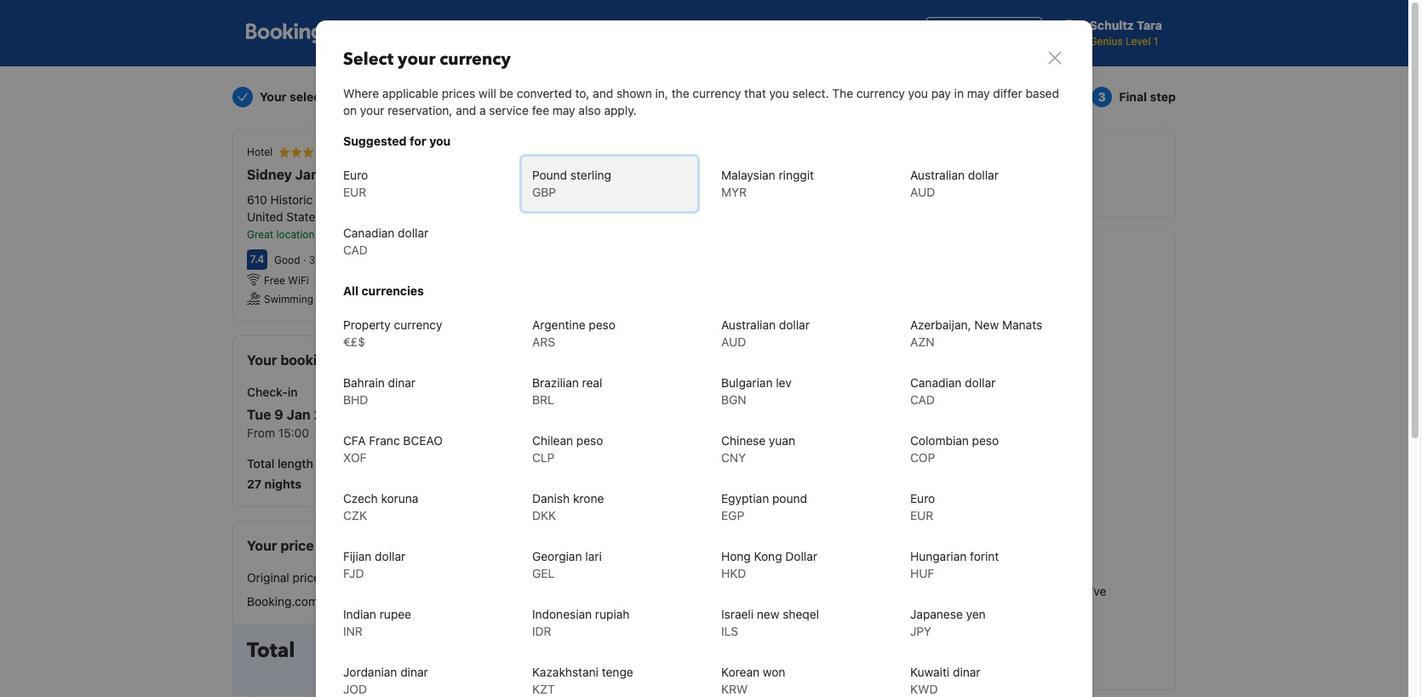 Task type: locate. For each thing, give the bounding box(es) containing it.
property
[[986, 26, 1035, 40]]

your left booking
[[247, 353, 277, 368]]

peso for argentine peso ars
[[589, 318, 616, 332]]

booking.com online hotel reservations image
[[246, 23, 369, 43]]

mountain
[[342, 167, 404, 182]]

0 horizontal spatial aud
[[721, 335, 746, 349]]

0 horizontal spatial booking.com
[[247, 595, 319, 609]]

your for property
[[958, 26, 983, 40]]

1 vertical spatial canadian dollar cad
[[911, 376, 996, 407]]

select your currency
[[343, 48, 511, 71]]

euro eur right james
[[343, 168, 368, 199]]

15:00
[[278, 426, 309, 440]]

0 vertical spatial price
[[280, 538, 314, 554]]

israeli
[[721, 607, 754, 622]]

0 horizontal spatial cad
[[343, 243, 368, 257]]

dinar inside kuwaiti dinar kwd
[[953, 665, 981, 680]]

chilean peso clp
[[532, 434, 603, 465]]

may right fee
[[553, 103, 575, 118]]

price for your
[[280, 538, 314, 554]]

details
[[726, 89, 766, 104], [337, 353, 382, 368]]

canadian up reviews at top left
[[343, 226, 395, 240]]

booking.
[[758, 181, 805, 195]]

price up original price
[[280, 538, 314, 554]]

krone
[[573, 491, 604, 506]]

2 total from the top
[[247, 637, 295, 665]]

total inside total includes taxes and charges
[[247, 637, 295, 665]]

peso right chilean
[[577, 434, 603, 448]]

0 vertical spatial details
[[726, 89, 766, 104]]

huf
[[911, 566, 935, 581]]

egyptian
[[721, 491, 769, 506]]

1 horizontal spatial euro eur
[[911, 491, 936, 523]]

lari
[[585, 549, 602, 564]]

check- for check-out
[[376, 385, 417, 399]]

malaysian ringgit myr
[[721, 168, 814, 199]]

euro eur down cop
[[911, 491, 936, 523]]

1 total from the top
[[247, 457, 275, 471]]

stay:
[[331, 457, 358, 471]]

check- for check-in tue 9 jan 2024 from 15:00
[[247, 385, 288, 399]]

pay inside where applicable prices will be converted to, and shown in, the currency that you select. the currency you pay in may differ based on your reservation, and a service fee may also apply.
[[932, 86, 951, 101]]

1 horizontal spatial australian dollar aud
[[911, 168, 999, 199]]

in inside check-in tue 9 jan 2024 from 15:00
[[288, 385, 298, 399]]

1 horizontal spatial canadian
[[911, 376, 962, 390]]

great location — 8.4
[[247, 228, 345, 241]]

2 horizontal spatial your
[[958, 26, 983, 40]]

2 vertical spatial and
[[451, 666, 472, 681]]

1 horizontal spatial pay
[[932, 86, 951, 101]]

kazakhstani
[[532, 665, 599, 680]]

canadian dollar cad up colombian
[[911, 376, 996, 407]]

1 vertical spatial australian
[[721, 318, 776, 332]]

dinar inside the bahrain dinar bhd
[[388, 376, 416, 390]]

sterling
[[571, 168, 612, 182]]

list your property link
[[926, 17, 1042, 49]]

your up applicable at the top of the page
[[398, 48, 436, 71]]

your up original
[[247, 538, 277, 554]]

—
[[318, 228, 327, 241]]

details left select.
[[726, 89, 766, 104]]

peso inside "argentine peso ars"
[[589, 318, 616, 332]]

booking.com down original price
[[247, 595, 319, 609]]

you right for at the top of page
[[429, 134, 451, 148]]

dinar
[[388, 376, 416, 390], [401, 665, 428, 680], [953, 665, 981, 680]]

booking.com up "malaysian"
[[683, 142, 793, 165]]

canadian
[[343, 226, 395, 240], [911, 376, 962, 390]]

final
[[1119, 89, 1147, 104]]

1 vertical spatial canadian
[[911, 376, 962, 390]]

indonesian
[[532, 607, 592, 622]]

dinar for bahrain dinar bhd
[[388, 376, 416, 390]]

and left a
[[456, 103, 476, 118]]

pay left when
[[601, 181, 621, 195]]

may left differ
[[967, 86, 990, 101]]

total length of stay: 27 nights
[[247, 457, 358, 491]]

pay
[[568, 142, 598, 165]]

0 horizontal spatial eur
[[343, 185, 367, 199]]

great
[[247, 228, 274, 241]]

0 vertical spatial and
[[593, 86, 613, 101]]

0 horizontal spatial canadian dollar cad
[[343, 226, 429, 257]]

total up 27
[[247, 457, 275, 471]]

currencies
[[362, 284, 424, 298]]

out
[[417, 385, 435, 399]]

ars
[[532, 335, 555, 349]]

canadian dollar cad
[[343, 226, 429, 257], [911, 376, 996, 407]]

list your property
[[934, 26, 1035, 40]]

rated good element
[[274, 254, 300, 267]]

1 horizontal spatial may
[[967, 86, 990, 101]]

0 horizontal spatial australian dollar aud
[[721, 318, 810, 349]]

1 vertical spatial in
[[288, 385, 298, 399]]

check- up tue
[[247, 385, 288, 399]]

0 horizontal spatial canadian
[[343, 226, 395, 240]]

in,
[[656, 86, 669, 101]]

check- inside check-in tue 9 jan 2024 from 15:00
[[247, 385, 288, 399]]

11:00
[[405, 426, 434, 440]]

1 vertical spatial details
[[337, 353, 382, 368]]

forint
[[970, 549, 999, 564]]

1 vertical spatial price
[[293, 571, 320, 585]]

dinar left out
[[388, 376, 416, 390]]

georgian lari gel
[[532, 549, 602, 581]]

jordanian
[[343, 665, 397, 680]]

1 horizontal spatial euro
[[911, 491, 936, 506]]

1 vertical spatial euro
[[911, 491, 936, 506]]

dinar right kuwaiti
[[953, 665, 981, 680]]

1 horizontal spatial eur
[[911, 509, 934, 523]]

1 vertical spatial pay
[[601, 181, 621, 195]]

colombian peso cop
[[911, 434, 999, 465]]

0 vertical spatial may
[[967, 86, 990, 101]]

0 vertical spatial cad
[[343, 243, 368, 257]]

0 vertical spatial euro eur
[[343, 168, 368, 199]]

franc
[[369, 434, 400, 448]]

selection
[[290, 89, 343, 104]]

0 horizontal spatial your
[[360, 103, 385, 118]]

suggested
[[343, 134, 407, 148]]

0 horizontal spatial in
[[288, 385, 298, 399]]

dkk
[[532, 509, 556, 523]]

now
[[602, 142, 638, 165]]

czech koruna czk
[[343, 491, 419, 523]]

idr
[[532, 624, 552, 639]]

check-out
[[376, 385, 435, 399]]

dinar right jordanian
[[401, 665, 428, 680]]

3
[[1098, 89, 1106, 104]]

canadian down azn at the right of page
[[911, 376, 962, 390]]

1 horizontal spatial in
[[955, 86, 964, 101]]

rupiah
[[595, 607, 630, 622]]

japanese
[[911, 607, 963, 622]]

in up jan on the bottom
[[288, 385, 298, 399]]

0 horizontal spatial pay
[[601, 181, 621, 195]]

your down where
[[360, 103, 385, 118]]

check-in tue 9 jan 2024 from 15:00
[[247, 385, 349, 440]]

1
[[1154, 35, 1159, 48]]

where applicable prices will be converted to, and shown in, the currency that you select. the currency you pay in may differ based on your reservation, and a service fee may also apply.
[[343, 86, 1060, 118]]

eur up hungarian
[[911, 509, 934, 523]]

details down €£$
[[337, 353, 382, 368]]

dollar
[[968, 168, 999, 182], [398, 226, 429, 240], [779, 318, 810, 332], [965, 376, 996, 390], [375, 549, 406, 564]]

1 horizontal spatial cad
[[911, 393, 935, 407]]

charges
[[475, 666, 519, 681]]

cad down 8.4
[[343, 243, 368, 257]]

canadian dollar cad up all currencies
[[343, 226, 429, 257]]

1 horizontal spatial aud
[[911, 185, 935, 199]]

pound sterling gbp
[[532, 168, 612, 199]]

manats
[[1003, 318, 1043, 332]]

czk
[[343, 509, 367, 523]]

0 horizontal spatial euro
[[343, 168, 368, 182]]

clp
[[532, 451, 555, 465]]

dollar
[[786, 549, 818, 564]]

total down booking.com pays
[[247, 637, 295, 665]]

0 vertical spatial eur
[[343, 185, 367, 199]]

8.4
[[329, 228, 345, 241]]

1 horizontal spatial your
[[398, 48, 436, 71]]

be
[[500, 86, 514, 101]]

your right the
[[697, 89, 723, 104]]

1 vertical spatial total
[[247, 637, 295, 665]]

fijian dollar fjd
[[343, 549, 406, 581]]

bulgarian lev bgn
[[721, 376, 792, 407]]

0 vertical spatial total
[[247, 457, 275, 471]]

1 check- from the left
[[247, 385, 288, 399]]

0 vertical spatial your
[[958, 26, 983, 40]]

free
[[264, 274, 285, 287]]

brazilian real brl
[[532, 376, 603, 407]]

check- right bhd
[[376, 385, 417, 399]]

1 horizontal spatial booking.com
[[683, 142, 793, 165]]

and right taxes
[[451, 666, 472, 681]]

2 check- from the left
[[376, 385, 417, 399]]

1 vertical spatial your
[[398, 48, 436, 71]]

total for total length of stay:
[[247, 457, 275, 471]]

dinar inside the jordanian dinar jod
[[401, 665, 428, 680]]

price up booking.com pays
[[293, 571, 320, 585]]

euro down cop
[[911, 491, 936, 506]]

booking.com pays
[[247, 595, 347, 609]]

1 vertical spatial euro eur
[[911, 491, 936, 523]]

peso for colombian peso cop
[[972, 434, 999, 448]]

azerbaijan,
[[911, 318, 972, 332]]

and inside total includes taxes and charges
[[451, 666, 472, 681]]

1 horizontal spatial australian
[[911, 168, 965, 182]]

1 horizontal spatial check-
[[376, 385, 417, 399]]

aud
[[911, 185, 935, 199], [721, 335, 746, 349]]

and right to,
[[593, 86, 613, 101]]

your left selection
[[260, 89, 287, 104]]

james
[[295, 167, 339, 182]]

your inside "list your property" link
[[958, 26, 983, 40]]

0 vertical spatial in
[[955, 86, 964, 101]]

total inside total length of stay: 27 nights
[[247, 457, 275, 471]]

select your currency dialog
[[316, 20, 1093, 698]]

xof
[[343, 451, 367, 465]]

in inside where applicable prices will be converted to, and shown in, the currency that you select. the currency you pay in may differ based on your reservation, and a service fee may also apply.
[[955, 86, 964, 101]]

peso inside colombian peso cop
[[972, 434, 999, 448]]

1 horizontal spatial canadian dollar cad
[[911, 376, 996, 407]]

eur down sidney james mountain lodge
[[343, 185, 367, 199]]

peso inside "chilean peso clp"
[[577, 434, 603, 448]]

euro right james
[[343, 168, 368, 182]]

0 vertical spatial booking.com
[[683, 142, 793, 165]]

scored 7.4 element
[[247, 250, 267, 270]]

schultz tara genius level 1
[[1090, 18, 1163, 48]]

euro eur
[[343, 168, 368, 199], [911, 491, 936, 523]]

nights
[[265, 477, 302, 491]]

0 vertical spatial canadian
[[343, 226, 395, 240]]

1 vertical spatial cad
[[911, 393, 935, 407]]

0 horizontal spatial details
[[337, 353, 382, 368]]

1 vertical spatial may
[[553, 103, 575, 118]]

lev
[[776, 376, 792, 390]]

1 vertical spatial eur
[[911, 509, 934, 523]]

peso right colombian
[[972, 434, 999, 448]]

your right the list at the right top of the page
[[958, 26, 983, 40]]

length
[[278, 457, 313, 471]]

your price summary
[[247, 538, 379, 554]]

good · 3,857 reviews
[[274, 254, 376, 267]]

0 horizontal spatial check-
[[247, 385, 288, 399]]

genius
[[1090, 35, 1123, 48]]

peso right argentine
[[589, 318, 616, 332]]

0 horizontal spatial australian
[[721, 318, 776, 332]]

indonesian rupiah idr
[[532, 607, 630, 639]]

2 vertical spatial your
[[360, 103, 385, 118]]

in
[[955, 86, 964, 101], [288, 385, 298, 399]]

fjd
[[343, 566, 364, 581]]

booking.com
[[683, 142, 793, 165], [247, 595, 319, 609]]

booking
[[280, 353, 334, 368]]

pay down the list at the right top of the page
[[932, 86, 951, 101]]

0 vertical spatial pay
[[932, 86, 951, 101]]

in left differ
[[955, 86, 964, 101]]

cad up colombian
[[911, 393, 935, 407]]

pay now with booking.com
[[568, 142, 793, 165]]



Task type: describe. For each thing, give the bounding box(es) containing it.
jpy
[[911, 624, 932, 639]]

cop
[[911, 451, 935, 465]]

danish krone dkk
[[532, 491, 604, 523]]

hkd
[[721, 566, 746, 581]]

rupee
[[380, 607, 411, 622]]

dinar for jordanian dinar jod
[[401, 665, 428, 680]]

you right when
[[657, 181, 677, 195]]

total includes taxes and charges
[[247, 637, 519, 681]]

location
[[276, 228, 315, 241]]

new
[[975, 318, 999, 332]]

apply.
[[604, 103, 637, 118]]

final step
[[1119, 89, 1176, 104]]

chilean
[[532, 434, 573, 448]]

malaysian
[[721, 168, 776, 182]]

colombian
[[911, 434, 969, 448]]

prices
[[442, 86, 476, 101]]

will
[[479, 86, 497, 101]]

dinar for kuwaiti dinar kwd
[[953, 665, 981, 680]]

to,
[[575, 86, 590, 101]]

0 vertical spatial australian
[[911, 168, 965, 182]]

your selection
[[260, 89, 343, 104]]

your for your details
[[697, 89, 723, 104]]

0 vertical spatial aud
[[911, 185, 935, 199]]

swimming pool
[[264, 293, 337, 306]]

sidney
[[247, 167, 292, 182]]

ils
[[721, 624, 739, 639]]

your for your price summary
[[247, 538, 277, 554]]

wifi
[[288, 274, 309, 287]]

shown
[[617, 86, 652, 101]]

taxes
[[419, 666, 448, 681]]

your for currency
[[398, 48, 436, 71]]

fijian
[[343, 549, 372, 564]]

currency inside property currency €£$
[[394, 318, 443, 332]]

gbp
[[532, 185, 556, 199]]

bulgarian
[[721, 376, 773, 390]]

1 vertical spatial australian dollar aud
[[721, 318, 810, 349]]

yen
[[966, 607, 986, 622]]

danish
[[532, 491, 570, 506]]

step
[[1150, 89, 1176, 104]]

peso for chilean peso clp
[[577, 434, 603, 448]]

cfa
[[343, 434, 366, 448]]

complete
[[680, 181, 731, 195]]

azn
[[911, 335, 935, 349]]

egyptian pound egp
[[721, 491, 808, 523]]

for
[[410, 134, 427, 148]]

czech
[[343, 491, 378, 506]]

price for original
[[293, 571, 320, 585]]

cny
[[721, 451, 746, 465]]

property
[[343, 318, 391, 332]]

kuwaiti dinar kwd
[[911, 665, 981, 697]]

0 horizontal spatial euro eur
[[343, 168, 368, 199]]

dollar inside fijian dollar fjd
[[375, 549, 406, 564]]

reviews
[[339, 254, 376, 267]]

your for your selection
[[260, 89, 287, 104]]

total for total
[[247, 637, 295, 665]]

usd
[[690, 26, 719, 41]]

cfa franc bceao xof
[[343, 434, 443, 465]]

your booking details
[[247, 353, 382, 368]]

0 vertical spatial euro
[[343, 168, 368, 182]]

pays
[[322, 595, 347, 609]]

the
[[833, 86, 854, 101]]

you right that
[[770, 86, 789, 101]]

property currency €£$
[[343, 318, 443, 349]]

1 vertical spatial booking.com
[[247, 595, 319, 609]]

1 vertical spatial and
[[456, 103, 476, 118]]

bahrain dinar bhd
[[343, 376, 416, 407]]

lodge
[[407, 167, 448, 182]]

israeli new sheqel ils
[[721, 607, 819, 639]]

until 11:00
[[376, 426, 434, 440]]

you right the
[[909, 86, 928, 101]]

includes
[[369, 666, 416, 681]]

close the list of currencies image
[[1045, 48, 1066, 68]]

converted
[[517, 86, 572, 101]]

0 vertical spatial australian dollar aud
[[911, 168, 999, 199]]

that
[[745, 86, 766, 101]]

schultz
[[1090, 18, 1134, 32]]

7.4
[[250, 253, 264, 266]]

3,857
[[309, 254, 336, 267]]

usd button
[[680, 13, 729, 54]]

1 vertical spatial aud
[[721, 335, 746, 349]]

the
[[672, 86, 690, 101]]

you'll pay when you complete this booking.
[[568, 181, 805, 195]]

egp
[[721, 509, 745, 523]]

your for your booking details
[[247, 353, 277, 368]]

swimming
[[264, 293, 314, 306]]

hong kong dollar hkd
[[721, 549, 818, 581]]

your inside where applicable prices will be converted to, and shown in, the currency that you select. the currency you pay in may differ based on your reservation, and a service fee may also apply.
[[360, 103, 385, 118]]

where
[[343, 86, 379, 101]]

1 horizontal spatial details
[[726, 89, 766, 104]]

bhd
[[343, 393, 368, 407]]

argentine peso ars
[[532, 318, 616, 349]]

0 vertical spatial canadian dollar cad
[[343, 226, 429, 257]]

reservation,
[[388, 103, 453, 118]]

differ
[[993, 86, 1023, 101]]

0 horizontal spatial may
[[553, 103, 575, 118]]

of
[[317, 457, 328, 471]]

€£$
[[343, 335, 365, 349]]

kong
[[754, 549, 782, 564]]

gel
[[532, 566, 555, 581]]

brl
[[532, 393, 554, 407]]

a
[[480, 103, 486, 118]]

georgian
[[532, 549, 582, 564]]

sheqel
[[783, 607, 819, 622]]

bceao
[[403, 434, 443, 448]]

from
[[247, 426, 275, 440]]



Task type: vqa. For each thing, say whether or not it's contained in the screenshot.
After
no



